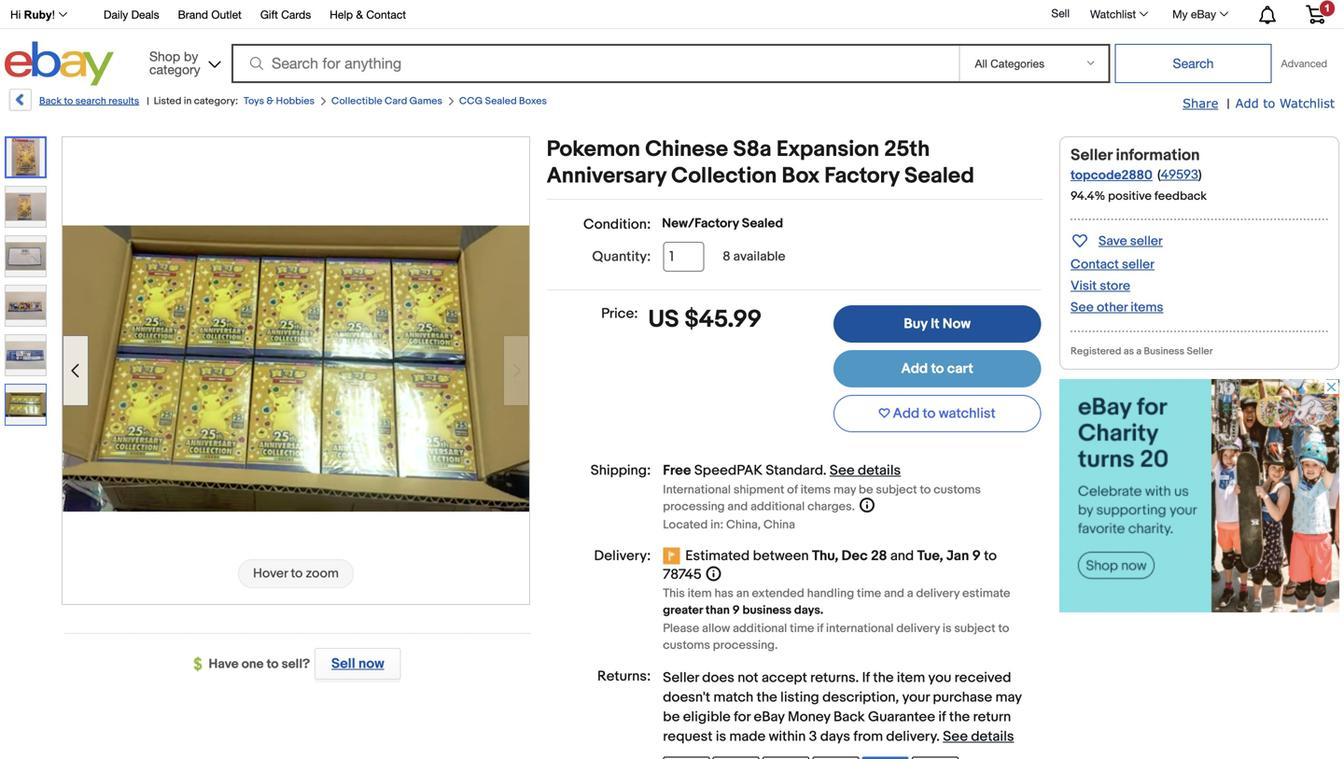 Task type: locate. For each thing, give the bounding box(es) containing it.
seller right the business
[[1187, 346, 1214, 358]]

be up dec
[[859, 483, 874, 497]]

2 vertical spatial sealed
[[742, 216, 784, 232]]

9 right jan
[[973, 548, 981, 565]]

0 horizontal spatial sealed
[[485, 95, 517, 107]]

sealed for ccg sealed boxes
[[485, 95, 517, 107]]

time down days.
[[790, 622, 815, 636]]

0 horizontal spatial contact
[[366, 8, 406, 21]]

items inside contact seller visit store see other items
[[1131, 300, 1164, 316]]

1 vertical spatial back
[[834, 709, 865, 726]]

account navigation
[[0, 0, 1340, 29]]

details
[[858, 462, 901, 479], [972, 728, 1015, 745]]

1 vertical spatial see details link
[[943, 728, 1015, 745]]

1 horizontal spatial customs
[[934, 483, 981, 497]]

to inside button
[[923, 405, 936, 422]]

None submit
[[1116, 44, 1272, 83]]

9 inside this item has an extended handling time and a delivery estimate greater than 9 business days. please allow additional time if international delivery is subject to customs processing.
[[733, 603, 740, 618]]

0 horizontal spatial details
[[858, 462, 901, 479]]

. up the discover image
[[937, 728, 940, 745]]

2 horizontal spatial seller
[[1187, 346, 1214, 358]]

| left 'listed'
[[147, 95, 149, 107]]

estimated
[[686, 548, 750, 565]]

1 horizontal spatial if
[[939, 709, 947, 726]]

is up you
[[943, 622, 952, 636]]

ccg sealed boxes
[[459, 95, 547, 107]]

see other items link
[[1071, 300, 1164, 316]]

may inside international shipment of items may be subject to customs processing and additional charges.
[[834, 483, 857, 497]]

seller for information
[[1071, 146, 1113, 165]]

to down advanced 'link'
[[1264, 96, 1276, 110]]

0 horizontal spatial time
[[790, 622, 815, 636]]

0 vertical spatial see
[[1071, 300, 1094, 316]]

ebay right "my"
[[1192, 7, 1217, 21]]

standard
[[766, 462, 824, 479]]

located in: china, china
[[663, 518, 796, 532]]

back down description,
[[834, 709, 865, 726]]

contact right "help"
[[366, 8, 406, 21]]

and up china,
[[728, 500, 748, 514]]

to left cart
[[932, 361, 945, 377]]

1 vertical spatial and
[[891, 548, 914, 565]]

0 vertical spatial seller
[[1131, 233, 1163, 249]]

brand
[[178, 8, 208, 21]]

ebay up within
[[754, 709, 785, 726]]

delivery down tue,
[[917, 587, 960, 601]]

details up international shipment of items may be subject to customs processing and additional charges. at the bottom
[[858, 462, 901, 479]]

visit
[[1071, 278, 1097, 294]]

0 vertical spatial is
[[943, 622, 952, 636]]

my ebay link
[[1163, 3, 1237, 25]]

1 vertical spatial if
[[939, 709, 947, 726]]

pokemon chinese s8a expansion 25th anniversary collection box factory sealed - picture 6 of 6 image
[[63, 225, 530, 512]]

category
[[149, 62, 200, 77]]

1 vertical spatial see
[[830, 462, 855, 479]]

than
[[706, 603, 730, 618]]

0 vertical spatial seller
[[1071, 146, 1113, 165]]

1 horizontal spatial see
[[943, 728, 968, 745]]

1 horizontal spatial may
[[996, 689, 1022, 706]]

guarantee
[[869, 709, 936, 726]]

seller down the 'save seller' at the right top
[[1123, 257, 1155, 273]]

toys & hobbies link
[[244, 95, 315, 107]]

0 horizontal spatial ebay
[[754, 709, 785, 726]]

see up international shipment of items may be subject to customs processing and additional charges. at the bottom
[[830, 462, 855, 479]]

0 horizontal spatial &
[[267, 95, 274, 107]]

my
[[1173, 7, 1188, 21]]

free
[[663, 462, 692, 479]]

sealed inside pokemon chinese s8a expansion 25th anniversary collection box factory sealed
[[905, 163, 975, 190]]

sealed for new/factory sealed
[[742, 216, 784, 232]]

delivery down guarantee
[[887, 728, 937, 745]]

0 horizontal spatial item
[[688, 587, 712, 601]]

box
[[782, 163, 820, 190]]

items
[[1131, 300, 1164, 316], [801, 483, 831, 497]]

back to search results
[[39, 95, 139, 107]]

my ebay
[[1173, 7, 1217, 21]]

time up international
[[857, 587, 882, 601]]

seller up doesn't
[[663, 670, 699, 686]]

picture 1 of 6 image
[[7, 138, 45, 177]]

none submit inside shop by category banner
[[1116, 44, 1272, 83]]

save seller
[[1099, 233, 1163, 249]]

see for see other items
[[1071, 300, 1094, 316]]

0 horizontal spatial 9
[[733, 603, 740, 618]]

seller information topcode2880 ( 49593 ) 94.4% positive feedback
[[1071, 146, 1208, 204]]

0 horizontal spatial if
[[817, 622, 824, 636]]

to up tue,
[[920, 483, 931, 497]]

may up 'charges.'
[[834, 483, 857, 497]]

back
[[39, 95, 62, 107], [834, 709, 865, 726]]

0 vertical spatial if
[[817, 622, 824, 636]]

gift
[[260, 8, 278, 21]]

2 vertical spatial add
[[893, 405, 920, 422]]

to inside international shipment of items may be subject to customs processing and additional charges.
[[920, 483, 931, 497]]

save seller button
[[1071, 230, 1163, 251]]

see
[[1071, 300, 1094, 316], [830, 462, 855, 479], [943, 728, 968, 745]]

0 horizontal spatial is
[[716, 728, 727, 745]]

0 horizontal spatial watchlist
[[1091, 7, 1137, 21]]

anniversary
[[547, 163, 667, 190]]

1 horizontal spatial is
[[943, 622, 952, 636]]

see inside contact seller visit store see other items
[[1071, 300, 1094, 316]]

seller inside seller information topcode2880 ( 49593 ) 94.4% positive feedback
[[1071, 146, 1113, 165]]

subject down estimate
[[955, 622, 996, 636]]

share button
[[1183, 95, 1219, 112]]

add to cart link
[[834, 350, 1042, 388]]

0 vertical spatial delivery
[[917, 587, 960, 601]]

if
[[817, 622, 824, 636], [939, 709, 947, 726]]

chinese
[[646, 136, 729, 163]]

0 vertical spatial details
[[858, 462, 901, 479]]

seller right "save"
[[1131, 233, 1163, 249]]

visa image
[[763, 757, 810, 759]]

advanced
[[1282, 57, 1328, 70]]

0 horizontal spatial |
[[147, 95, 149, 107]]

the down the accept
[[757, 689, 778, 706]]

& inside 'account' navigation
[[356, 8, 363, 21]]

0 horizontal spatial seller
[[663, 670, 699, 686]]

0 vertical spatial see details link
[[830, 462, 901, 479]]

sell
[[1052, 7, 1070, 20], [332, 656, 356, 672]]

1 horizontal spatial &
[[356, 8, 363, 21]]

customs up jan
[[934, 483, 981, 497]]

may
[[834, 483, 857, 497], [996, 689, 1022, 706]]

0 vertical spatial watchlist
[[1091, 7, 1137, 21]]

sealed right the ccg
[[485, 95, 517, 107]]

1 horizontal spatial sealed
[[742, 216, 784, 232]]

ebay inside 'account' navigation
[[1192, 7, 1217, 21]]

to right jan
[[984, 548, 997, 565]]

the right if
[[874, 670, 894, 686]]

discover image
[[913, 757, 959, 759]]

see details link
[[830, 462, 901, 479], [943, 728, 1015, 745]]

feedback
[[1155, 189, 1208, 204]]

a
[[1137, 346, 1142, 358], [908, 587, 914, 601]]

watchlist down advanced 'link'
[[1280, 96, 1336, 110]]

1 vertical spatial watchlist
[[1280, 96, 1336, 110]]

1 vertical spatial is
[[716, 728, 727, 745]]

0 vertical spatial subject
[[876, 483, 918, 497]]

1 vertical spatial customs
[[663, 638, 711, 653]]

watchlist inside the share | add to watchlist
[[1280, 96, 1336, 110]]

1 horizontal spatial ebay
[[1192, 7, 1217, 21]]

1 horizontal spatial back
[[834, 709, 865, 726]]

sell for sell
[[1052, 7, 1070, 20]]

listed
[[154, 95, 182, 107]]

1 horizontal spatial |
[[1227, 96, 1231, 112]]

sell left 'watchlist' link
[[1052, 7, 1070, 20]]

&
[[356, 8, 363, 21], [267, 95, 274, 107]]

0 vertical spatial back
[[39, 95, 62, 107]]

help
[[330, 8, 353, 21]]

shop by category button
[[141, 42, 225, 82]]

be down doesn't
[[663, 709, 680, 726]]

78745
[[663, 566, 702, 583]]

1 horizontal spatial subject
[[955, 622, 996, 636]]

expansion
[[777, 136, 880, 163]]

brand outlet
[[178, 8, 242, 21]]

0 vertical spatial sealed
[[485, 95, 517, 107]]

and down 28
[[885, 587, 905, 601]]

| listed in category:
[[147, 95, 238, 107]]

)
[[1199, 167, 1203, 183]]

dec
[[842, 548, 868, 565]]

to left search
[[64, 95, 73, 107]]

1 vertical spatial items
[[801, 483, 831, 497]]

add down add to cart link on the right
[[893, 405, 920, 422]]

if down purchase
[[939, 709, 947, 726]]

1 vertical spatial details
[[972, 728, 1015, 745]]

add inside button
[[893, 405, 920, 422]]

the down purchase
[[950, 709, 970, 726]]

sell left the now
[[332, 656, 356, 672]]

daily
[[104, 8, 128, 21]]

google pay image
[[713, 757, 760, 759]]

sealed right factory
[[905, 163, 975, 190]]

delivery up you
[[897, 622, 940, 636]]

gift cards link
[[260, 5, 311, 26]]

seller inside seller does not accept returns. if the item you received doesn't match the listing description, your purchase may be eligible for
[[663, 670, 699, 686]]

help & contact link
[[330, 5, 406, 26]]

contact up visit store link
[[1071, 257, 1120, 273]]

contact inside 'account' navigation
[[366, 8, 406, 21]]

item up greater
[[688, 587, 712, 601]]

description,
[[823, 689, 900, 706]]

28
[[871, 548, 888, 565]]

accept
[[762, 670, 808, 686]]

2 vertical spatial and
[[885, 587, 905, 601]]

and inside international shipment of items may be subject to customs processing and additional charges.
[[728, 500, 748, 514]]

1 vertical spatial sell
[[332, 656, 356, 672]]

to inside this item has an extended handling time and a delivery estimate greater than 9 business days. please allow additional time if international delivery is subject to customs processing.
[[999, 622, 1010, 636]]

free speedpak standard . see details
[[663, 462, 901, 479]]

collectible card games link
[[332, 95, 443, 107]]

deals
[[131, 8, 159, 21]]

0 horizontal spatial .
[[824, 462, 827, 479]]

back left search
[[39, 95, 62, 107]]

1 vertical spatial delivery
[[897, 622, 940, 636]]

2 vertical spatial delivery
[[887, 728, 937, 745]]

1 vertical spatial item
[[897, 670, 926, 686]]

watchlist link
[[1081, 3, 1157, 25]]

games
[[410, 95, 443, 107]]

additional up china
[[751, 500, 805, 514]]

see details link up 'charges.'
[[830, 462, 901, 479]]

shop by category banner
[[0, 0, 1340, 91]]

& right "help"
[[356, 8, 363, 21]]

watchlist inside 'account' navigation
[[1091, 7, 1137, 21]]

1 horizontal spatial the
[[874, 670, 894, 686]]

0 horizontal spatial customs
[[663, 638, 711, 653]]

.
[[824, 462, 827, 479], [937, 728, 940, 745]]

0 horizontal spatial be
[[663, 709, 680, 726]]

if down days.
[[817, 622, 824, 636]]

may inside seller does not accept returns. if the item you received doesn't match the listing description, your purchase may be eligible for
[[996, 689, 1022, 706]]

us $45.99 main content
[[547, 136, 1044, 759]]

and
[[728, 500, 748, 514], [891, 548, 914, 565], [885, 587, 905, 601]]

0 vertical spatial contact
[[366, 8, 406, 21]]

1 vertical spatial sealed
[[905, 163, 975, 190]]

0 vertical spatial &
[[356, 8, 363, 21]]

0 vertical spatial 9
[[973, 548, 981, 565]]

to down estimate
[[999, 622, 1010, 636]]

0 vertical spatial sell
[[1052, 7, 1070, 20]]

(
[[1158, 167, 1161, 183]]

1 vertical spatial subject
[[955, 622, 996, 636]]

may up return at the bottom of page
[[996, 689, 1022, 706]]

days
[[821, 728, 851, 745]]

sealed up available
[[742, 216, 784, 232]]

0 horizontal spatial see details link
[[830, 462, 901, 479]]

0 vertical spatial customs
[[934, 483, 981, 497]]

picture 3 of 6 image
[[6, 236, 46, 276]]

8
[[723, 249, 731, 265]]

2 vertical spatial seller
[[663, 670, 699, 686]]

items up 'charges.'
[[801, 483, 831, 497]]

ebay inside us $45.99 'main content'
[[754, 709, 785, 726]]

add right share
[[1236, 96, 1260, 110]]

| right share button
[[1227, 96, 1231, 112]]

registered as a business seller
[[1071, 346, 1214, 358]]

items right other
[[1131, 300, 1164, 316]]

0 horizontal spatial see
[[830, 462, 855, 479]]

request
[[663, 728, 713, 745]]

subject
[[876, 483, 918, 497], [955, 622, 996, 636]]

seller inside save seller 'button'
[[1131, 233, 1163, 249]]

1 vertical spatial may
[[996, 689, 1022, 706]]

1 vertical spatial add
[[902, 361, 928, 377]]

ebay money back guarantee
[[754, 709, 936, 726]]

paypal image
[[663, 757, 710, 759]]

made
[[730, 728, 766, 745]]

tue,
[[918, 548, 944, 565]]

1 horizontal spatial sell
[[1052, 7, 1070, 20]]

add to watchlist button
[[834, 395, 1042, 432]]

seller inside contact seller visit store see other items
[[1123, 257, 1155, 273]]

0 vertical spatial item
[[688, 587, 712, 601]]

1 horizontal spatial items
[[1131, 300, 1164, 316]]

0 vertical spatial be
[[859, 483, 874, 497]]

1 vertical spatial additional
[[733, 622, 788, 636]]

collection
[[672, 163, 777, 190]]

0 horizontal spatial sell
[[332, 656, 356, 672]]

1 vertical spatial a
[[908, 587, 914, 601]]

money
[[788, 709, 831, 726]]

see down visit
[[1071, 300, 1094, 316]]

0 vertical spatial ebay
[[1192, 7, 1217, 21]]

category:
[[194, 95, 238, 107]]

add down buy
[[902, 361, 928, 377]]

1 vertical spatial ebay
[[754, 709, 785, 726]]

delivery alert flag image
[[663, 548, 686, 566]]

shipping:
[[591, 462, 651, 479]]

processing
[[663, 500, 725, 514]]

is inside this item has an extended handling time and a delivery estimate greater than 9 business days. please allow additional time if international delivery is subject to customs processing.
[[943, 622, 952, 636]]

1 vertical spatial &
[[267, 95, 274, 107]]

sell inside 'account' navigation
[[1052, 7, 1070, 20]]

1 horizontal spatial .
[[937, 728, 940, 745]]

seller up topcode2880 link
[[1071, 146, 1113, 165]]

and right 28
[[891, 548, 914, 565]]

2 horizontal spatial the
[[950, 709, 970, 726]]

0 vertical spatial and
[[728, 500, 748, 514]]

and inside estimated between thu, dec 28 and tue, jan 9 to 78745
[[891, 548, 914, 565]]

as
[[1124, 346, 1135, 358]]

see up the discover image
[[943, 728, 968, 745]]

is
[[943, 622, 952, 636], [716, 728, 727, 745]]

additional down the business
[[733, 622, 788, 636]]

toys
[[244, 95, 264, 107]]

Quantity: text field
[[663, 242, 704, 272]]

9 down an on the right bottom of the page
[[733, 603, 740, 618]]

1 horizontal spatial seller
[[1071, 146, 1113, 165]]

to left watchlist
[[923, 405, 936, 422]]

see details link down return at the bottom of page
[[943, 728, 1015, 745]]

1 vertical spatial seller
[[1123, 257, 1155, 273]]

international shipment of items may be subject to customs processing and additional charges.
[[663, 483, 981, 514]]

back inside us $45.99 'main content'
[[834, 709, 865, 726]]

is down eligible
[[716, 728, 727, 745]]

. up international shipment of items may be subject to customs processing and additional charges. at the bottom
[[824, 462, 827, 479]]

49593 link
[[1161, 167, 1199, 183]]

1 vertical spatial 9
[[733, 603, 740, 618]]

master card image
[[813, 757, 860, 759]]

item up the your
[[897, 670, 926, 686]]

1 vertical spatial time
[[790, 622, 815, 636]]

subject up 28
[[876, 483, 918, 497]]

sealed
[[485, 95, 517, 107], [905, 163, 975, 190], [742, 216, 784, 232]]

& right the toys
[[267, 95, 274, 107]]

details down return at the bottom of page
[[972, 728, 1015, 745]]

watchlist
[[1091, 7, 1137, 21], [1280, 96, 1336, 110]]

1 horizontal spatial see details link
[[943, 728, 1015, 745]]

to right one
[[267, 657, 279, 672]]

1 horizontal spatial watchlist
[[1280, 96, 1336, 110]]

cart
[[948, 361, 974, 377]]

2 vertical spatial the
[[950, 709, 970, 726]]

save
[[1099, 233, 1128, 249]]

watchlist right sell 'link'
[[1091, 7, 1137, 21]]

1 horizontal spatial contact
[[1071, 257, 1120, 273]]

1 vertical spatial seller
[[1187, 346, 1214, 358]]

customs down please
[[663, 638, 711, 653]]

2 horizontal spatial see
[[1071, 300, 1094, 316]]

international
[[663, 483, 731, 497]]

0 vertical spatial may
[[834, 483, 857, 497]]



Task type: describe. For each thing, give the bounding box(es) containing it.
information
[[1117, 146, 1201, 165]]

seller does not accept returns. if the item you received doesn't match the listing description, your purchase may be eligible for
[[663, 670, 1022, 726]]

buy it now
[[904, 316, 971, 332]]

| inside the share | add to watchlist
[[1227, 96, 1231, 112]]

hi
[[10, 8, 21, 21]]

& for help
[[356, 8, 363, 21]]

advertisement region
[[1060, 379, 1340, 613]]

store
[[1100, 278, 1131, 294]]

seller for save
[[1131, 233, 1163, 249]]

add for add to cart
[[902, 361, 928, 377]]

shipment
[[734, 483, 785, 497]]

subject inside this item has an extended handling time and a delivery estimate greater than 9 business days. please allow additional time if international delivery is subject to customs processing.
[[955, 622, 996, 636]]

watchlist
[[939, 405, 996, 422]]

1 horizontal spatial time
[[857, 587, 882, 601]]

hobbies
[[276, 95, 315, 107]]

customs inside this item has an extended handling time and a delivery estimate greater than 9 business days. please allow additional time if international delivery is subject to customs processing.
[[663, 638, 711, 653]]

us $45.99
[[649, 305, 762, 334]]

sell link
[[1044, 7, 1079, 20]]

business
[[743, 603, 792, 618]]

have
[[209, 657, 239, 672]]

us
[[649, 305, 680, 334]]

additional inside this item has an extended handling time and a delivery estimate greater than 9 business days. please allow additional time if international delivery is subject to customs processing.
[[733, 622, 788, 636]]

china,
[[727, 518, 761, 532]]

new/factory
[[662, 216, 739, 232]]

china
[[764, 518, 796, 532]]

in
[[184, 95, 192, 107]]

items inside international shipment of items may be subject to customs processing and additional charges.
[[801, 483, 831, 497]]

seller for does
[[663, 670, 699, 686]]

0 vertical spatial the
[[874, 670, 894, 686]]

9 inside estimated between thu, dec 28 and tue, jan 9 to 78745
[[973, 548, 981, 565]]

1 link
[[1295, 0, 1337, 27]]

add to cart
[[902, 361, 974, 377]]

results
[[109, 95, 139, 107]]

located
[[663, 518, 708, 532]]

a inside this item has an extended handling time and a delivery estimate greater than 9 business days. please allow additional time if international delivery is subject to customs processing.
[[908, 587, 914, 601]]

if
[[863, 670, 870, 686]]

to inside estimated between thu, dec 28 and tue, jan 9 to 78745
[[984, 548, 997, 565]]

it
[[931, 316, 940, 332]]

sell for sell now
[[332, 656, 356, 672]]

handling
[[808, 587, 855, 601]]

within
[[769, 728, 806, 745]]

match
[[714, 689, 754, 706]]

available
[[734, 249, 786, 265]]

ccg sealed boxes link
[[459, 95, 547, 107]]

an
[[737, 587, 750, 601]]

picture 2 of 6 image
[[6, 187, 46, 227]]

49593
[[1161, 167, 1199, 183]]

if inside this item has an extended handling time and a delivery estimate greater than 9 business days. please allow additional time if international delivery is subject to customs processing.
[[817, 622, 824, 636]]

be inside seller does not accept returns. if the item you received doesn't match the listing description, your purchase may be eligible for
[[663, 709, 680, 726]]

extended
[[752, 587, 805, 601]]

picture 6 of 6 image
[[6, 385, 46, 425]]

and inside this item has an extended handling time and a delivery estimate greater than 9 business days. please allow additional time if international delivery is subject to customs processing.
[[885, 587, 905, 601]]

speedpak
[[695, 462, 763, 479]]

Search for anything text field
[[234, 46, 956, 81]]

now
[[943, 316, 971, 332]]

price:
[[602, 305, 638, 322]]

8 available
[[723, 249, 786, 265]]

contact seller link
[[1071, 257, 1155, 273]]

collectible
[[332, 95, 383, 107]]

see for see details
[[830, 462, 855, 479]]

you
[[929, 670, 952, 686]]

picture 5 of 6 image
[[6, 335, 46, 375]]

2 vertical spatial see
[[943, 728, 968, 745]]

purchase
[[933, 689, 993, 706]]

hi ruby !
[[10, 8, 55, 21]]

in:
[[711, 518, 724, 532]]

0 horizontal spatial back
[[39, 95, 62, 107]]

!
[[52, 8, 55, 21]]

condition:
[[584, 216, 651, 233]]

gift cards
[[260, 8, 311, 21]]

add inside the share | add to watchlist
[[1236, 96, 1260, 110]]

visit store link
[[1071, 278, 1131, 294]]

your
[[903, 689, 930, 706]]

0 vertical spatial .
[[824, 462, 827, 479]]

add for add to watchlist
[[893, 405, 920, 422]]

from
[[854, 728, 884, 745]]

to inside the share | add to watchlist
[[1264, 96, 1276, 110]]

item inside this item has an extended handling time and a delivery estimate greater than 9 business days. please allow additional time if international delivery is subject to customs processing.
[[688, 587, 712, 601]]

additional inside international shipment of items may be subject to customs processing and additional charges.
[[751, 500, 805, 514]]

is inside if the return request is made within 3 days from delivery
[[716, 728, 727, 745]]

s8a
[[734, 136, 772, 163]]

please
[[663, 622, 700, 636]]

& for toys
[[267, 95, 274, 107]]

1 horizontal spatial a
[[1137, 346, 1142, 358]]

1 horizontal spatial details
[[972, 728, 1015, 745]]

collectible card games
[[332, 95, 443, 107]]

between
[[753, 548, 809, 565]]

international
[[827, 622, 894, 636]]

one
[[242, 657, 264, 672]]

sell now link
[[310, 648, 401, 680]]

cards
[[281, 8, 311, 21]]

factory
[[825, 163, 900, 190]]

days.
[[795, 603, 824, 618]]

now
[[359, 656, 384, 672]]

1 vertical spatial .
[[937, 728, 940, 745]]

customs inside international shipment of items may be subject to customs processing and additional charges.
[[934, 483, 981, 497]]

for
[[734, 709, 751, 726]]

be inside international shipment of items may be subject to customs processing and additional charges.
[[859, 483, 874, 497]]

delivery inside if the return request is made within 3 days from delivery
[[887, 728, 937, 745]]

american express image
[[863, 757, 909, 759]]

dollar sign image
[[194, 657, 209, 672]]

contact inside contact seller visit store see other items
[[1071, 257, 1120, 273]]

not
[[738, 670, 759, 686]]

the inside if the return request is made within 3 days from delivery
[[950, 709, 970, 726]]

processing.
[[713, 638, 778, 653]]

daily deals
[[104, 8, 159, 21]]

this item has an extended handling time and a delivery estimate greater than 9 business days. please allow additional time if international delivery is subject to customs processing.
[[663, 587, 1011, 653]]

shop
[[149, 49, 180, 64]]

3
[[809, 728, 818, 745]]

if inside if the return request is made within 3 days from delivery
[[939, 709, 947, 726]]

item inside seller does not accept returns. if the item you received doesn't match the listing description, your purchase may be eligible for
[[897, 670, 926, 686]]

estimated between thu, dec 28 and tue, jan 9 to 78745
[[663, 548, 997, 583]]

topcode2880
[[1071, 168, 1153, 184]]

seller for contact
[[1123, 257, 1155, 273]]

contact seller visit store see other items
[[1071, 257, 1164, 316]]

subject inside international shipment of items may be subject to customs processing and additional charges.
[[876, 483, 918, 497]]

share | add to watchlist
[[1183, 96, 1336, 112]]

picture 4 of 6 image
[[6, 286, 46, 326]]

card
[[385, 95, 407, 107]]

1 vertical spatial the
[[757, 689, 778, 706]]

add to watchlist link
[[1236, 95, 1336, 112]]



Task type: vqa. For each thing, say whether or not it's contained in the screenshot.
Picture 3 of 4
no



